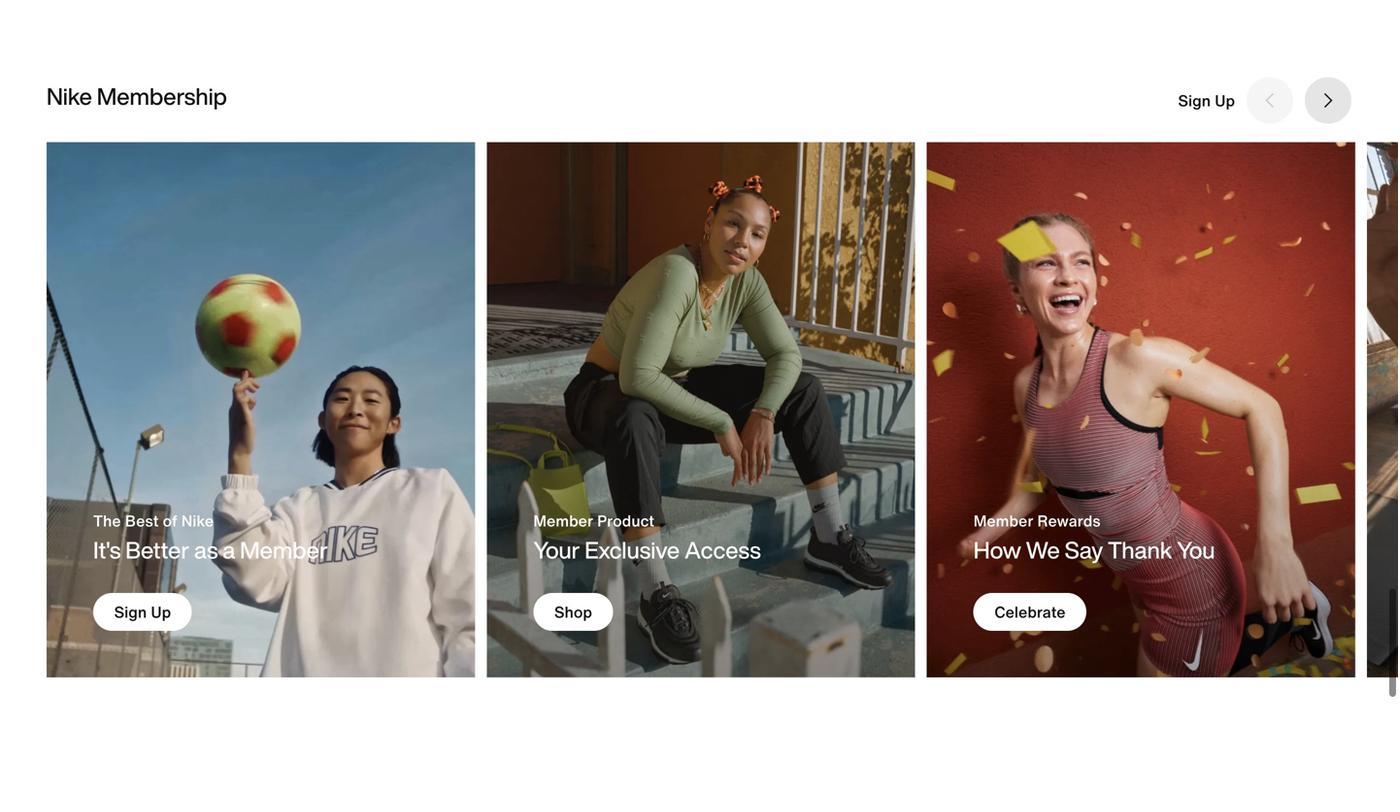 Task type: locate. For each thing, give the bounding box(es) containing it.
sign up
[[1179, 89, 1236, 112], [114, 601, 171, 624]]

1 vertical spatial sign up link
[[93, 594, 192, 632]]

member rewards how we say thank you
[[974, 509, 1216, 567]]

1 horizontal spatial member
[[534, 509, 593, 533]]

up
[[1215, 89, 1236, 112], [151, 601, 171, 624]]

1 horizontal spatial sign up link
[[1179, 89, 1236, 112]]

member up how
[[974, 509, 1034, 533]]

sign up link
[[1179, 89, 1236, 112], [93, 594, 192, 632]]

1 vertical spatial sign
[[114, 601, 147, 624]]

member inside the best of nike it's better as a member
[[240, 533, 328, 567]]

the
[[93, 509, 121, 533]]

sign
[[1179, 89, 1211, 112], [114, 601, 147, 624]]

0 horizontal spatial nike
[[47, 79, 92, 113]]

4 nike. just do it image from the left
[[1368, 142, 1399, 678]]

membership
[[97, 79, 227, 113]]

0 horizontal spatial member
[[240, 533, 328, 567]]

member right a
[[240, 533, 328, 567]]

member inside member rewards how we say thank you
[[974, 509, 1034, 533]]

nike right of
[[181, 509, 214, 533]]

member
[[534, 509, 593, 533], [974, 509, 1034, 533], [240, 533, 328, 567]]

we
[[1027, 533, 1061, 567]]

0 vertical spatial sign up link
[[1179, 89, 1236, 112]]

1 vertical spatial up
[[151, 601, 171, 624]]

as
[[194, 533, 218, 567]]

1 nike. just do it image from the left
[[47, 142, 475, 678]]

0 horizontal spatial sign up
[[114, 601, 171, 624]]

0 vertical spatial sign
[[1179, 89, 1211, 112]]

member inside member product your exclusive access
[[534, 509, 593, 533]]

1 horizontal spatial sign up
[[1179, 89, 1236, 112]]

product
[[597, 509, 655, 533]]

0 horizontal spatial sign up link
[[93, 594, 192, 632]]

nike. just do it image containing how we say thank you
[[927, 142, 1356, 678]]

0 vertical spatial up
[[1215, 89, 1236, 112]]

1 horizontal spatial up
[[1215, 89, 1236, 112]]

nike left membership
[[47, 79, 92, 113]]

3 nike. just do it image from the left
[[927, 142, 1356, 678]]

2 nike. just do it image from the left
[[487, 142, 916, 678]]

member product your exclusive access
[[534, 509, 761, 567]]

nike membership
[[47, 79, 227, 113]]

1 horizontal spatial nike
[[181, 509, 214, 533]]

nike
[[47, 79, 92, 113], [181, 509, 214, 533]]

0 vertical spatial nike
[[47, 79, 92, 113]]

1 vertical spatial nike
[[181, 509, 214, 533]]

1 horizontal spatial sign
[[1179, 89, 1211, 112]]

nike. just do it image
[[47, 142, 475, 678], [487, 142, 916, 678], [927, 142, 1356, 678], [1368, 142, 1399, 678]]

nike. just do it image containing your exclusive access
[[487, 142, 916, 678]]

2 horizontal spatial member
[[974, 509, 1034, 533]]

member up your
[[534, 509, 593, 533]]



Task type: vqa. For each thing, say whether or not it's contained in the screenshot.
the left Sign
yes



Task type: describe. For each thing, give the bounding box(es) containing it.
celebrate link
[[974, 594, 1087, 632]]

rewards
[[1038, 509, 1101, 533]]

shop link
[[534, 594, 613, 632]]

0 horizontal spatial up
[[151, 601, 171, 624]]

exclusive
[[585, 533, 680, 567]]

nike inside the best of nike it's better as a member
[[181, 509, 214, 533]]

better
[[126, 533, 190, 567]]

nike. just do it image containing it's better as a member
[[47, 142, 475, 678]]

say
[[1065, 533, 1104, 567]]

0 horizontal spatial sign
[[114, 601, 147, 624]]

thank
[[1108, 533, 1173, 567]]

access
[[685, 533, 761, 567]]

shop
[[555, 601, 592, 624]]

1 vertical spatial sign up
[[114, 601, 171, 624]]

celebrate
[[995, 601, 1066, 624]]

your
[[534, 533, 580, 567]]

of
[[163, 509, 177, 533]]

member for your
[[534, 509, 593, 533]]

how
[[974, 533, 1022, 567]]

you
[[1178, 533, 1216, 567]]

0 vertical spatial sign up
[[1179, 89, 1236, 112]]

member for how
[[974, 509, 1034, 533]]

best
[[125, 509, 159, 533]]

a
[[223, 533, 235, 567]]

it's
[[93, 533, 121, 567]]

the best of nike it's better as a member
[[93, 509, 328, 567]]



